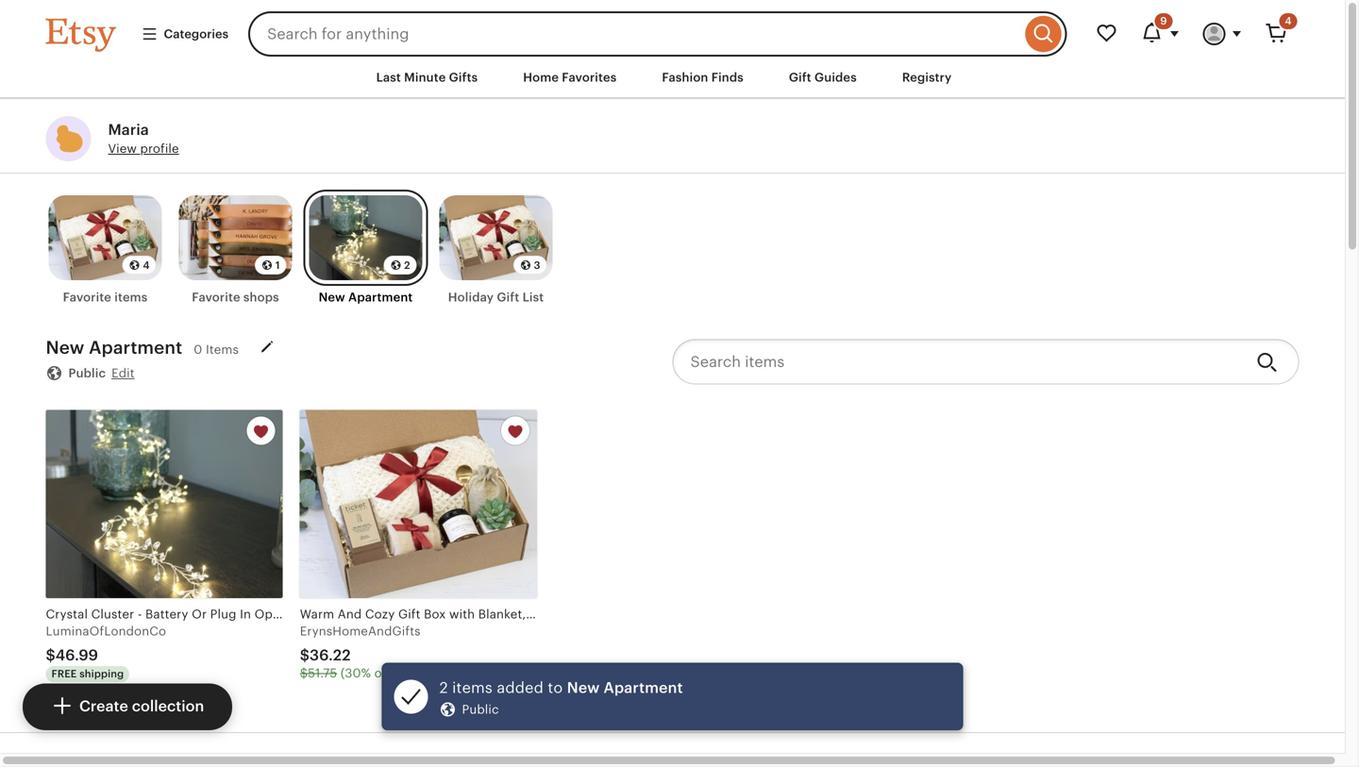 Task type: vqa. For each thing, say whether or not it's contained in the screenshot.
Favorite shops Favorite
yes



Task type: locate. For each thing, give the bounding box(es) containing it.
new right to
[[567, 680, 600, 697]]

-
[[138, 608, 142, 622]]

apartment right to
[[604, 680, 683, 697]]

apartment
[[349, 291, 413, 305], [89, 338, 183, 358], [604, 680, 683, 697]]

categories banner
[[12, 0, 1334, 57]]

1 vertical spatial public
[[462, 703, 499, 717]]

1 horizontal spatial gift
[[789, 70, 812, 85]]

favorite for favorite shops
[[192, 291, 240, 305]]

menu bar
[[12, 57, 1334, 99]]

new up 'public edit'
[[46, 338, 84, 358]]

gift left 'list'
[[497, 291, 520, 305]]

erynshomeandgifts
[[300, 625, 421, 639]]

favorite left shops
[[192, 291, 240, 305]]

gift left guides
[[789, 70, 812, 85]]

last minute gifts
[[376, 70, 478, 85]]

1 vertical spatial 2
[[440, 680, 448, 697]]

1 vertical spatial items
[[452, 680, 493, 697]]

(30%
[[341, 667, 371, 681]]

0 vertical spatial 4
[[1286, 15, 1292, 27]]

public left the edit
[[68, 366, 106, 380]]

1 horizontal spatial 4
[[1286, 15, 1292, 27]]

shipping
[[80, 669, 124, 680]]

new
[[319, 291, 345, 305], [46, 338, 84, 358], [567, 680, 600, 697]]

0 vertical spatial items
[[115, 291, 148, 305]]

2 vertical spatial apartment
[[604, 680, 683, 697]]

1 horizontal spatial items
[[452, 680, 493, 697]]

gift guides
[[789, 70, 857, 85]]

0 horizontal spatial new
[[46, 338, 84, 358]]

None search field
[[248, 11, 1068, 57], [673, 339, 1300, 385]]

0 vertical spatial gift
[[789, 70, 812, 85]]

0
[[194, 343, 202, 357]]

0 horizontal spatial apartment
[[89, 338, 183, 358]]

1 horizontal spatial apartment
[[349, 291, 413, 305]]

1 vertical spatial none search field
[[673, 339, 1300, 385]]

erynshomeandgifts $ 36.22 $ 51.75 (30% off)
[[300, 625, 421, 681]]

4 inside 4 link
[[1286, 15, 1292, 27]]

0 horizontal spatial 2
[[404, 260, 410, 272]]

apartment up the edit
[[89, 338, 183, 358]]

0 horizontal spatial gift
[[497, 291, 520, 305]]

guides
[[815, 70, 857, 85]]

$ up 51.75
[[300, 647, 310, 664]]

favorite for favorite items
[[63, 291, 111, 305]]

1 vertical spatial gift
[[497, 291, 520, 305]]

favorite up 'public edit'
[[63, 291, 111, 305]]

crystal
[[46, 608, 88, 622]]

battery
[[145, 608, 188, 622]]

1 horizontal spatial favorite
[[192, 291, 240, 305]]

gift guides link
[[775, 60, 872, 95]]

0 horizontal spatial public
[[68, 366, 106, 380]]

items left added
[[452, 680, 493, 697]]

1 vertical spatial apartment
[[89, 338, 183, 358]]

1 horizontal spatial new
[[319, 291, 345, 305]]

registry
[[903, 70, 952, 85]]

1 horizontal spatial 2
[[440, 680, 448, 697]]

favorite items
[[63, 291, 148, 305]]

public down added
[[462, 703, 499, 717]]

0 horizontal spatial items
[[115, 291, 148, 305]]

profile
[[140, 142, 179, 156]]

0 vertical spatial none search field
[[248, 11, 1068, 57]]

$ left (30%
[[300, 667, 308, 681]]

last
[[376, 70, 401, 85]]

fashion finds link
[[648, 60, 758, 95]]

or
[[192, 608, 207, 622]]

0 horizontal spatial 4
[[143, 260, 150, 272]]

2 favorite from the left
[[192, 291, 240, 305]]

0 vertical spatial apartment
[[349, 291, 413, 305]]

1
[[276, 260, 280, 272]]

fashion
[[662, 70, 709, 85]]

0 vertical spatial 2
[[404, 260, 410, 272]]

new apartment
[[319, 291, 413, 305], [46, 338, 183, 358]]

favorite
[[63, 291, 111, 305], [192, 291, 240, 305]]

9 button
[[1130, 11, 1192, 57]]

none search field inside categories banner
[[248, 11, 1068, 57]]

1 horizontal spatial public
[[462, 703, 499, 717]]

2 vertical spatial new
[[567, 680, 600, 697]]

0 horizontal spatial new apartment
[[46, 338, 183, 358]]

0 vertical spatial public
[[68, 366, 106, 380]]

fashion finds
[[662, 70, 744, 85]]

1 vertical spatial new apartment
[[46, 338, 183, 358]]

4
[[1286, 15, 1292, 27], [143, 260, 150, 272]]

luminaoflondonco
[[46, 625, 166, 639]]

$
[[46, 647, 55, 664], [300, 647, 310, 664], [300, 667, 308, 681]]

home favorites link
[[509, 60, 631, 95]]

3
[[534, 260, 541, 272]]

1 favorite from the left
[[63, 291, 111, 305]]

warm and cozy gift box with blanket, employee appreciation gift, fall care package, hygge gift box, personalized gift, handmade gifts image
[[300, 410, 537, 599]]

in
[[240, 608, 251, 622]]

collection
[[132, 699, 204, 716]]

2 horizontal spatial apartment
[[604, 680, 683, 697]]

apartment left holiday at the top left of page
[[349, 291, 413, 305]]

0 horizontal spatial favorite
[[63, 291, 111, 305]]

items for favorite
[[115, 291, 148, 305]]

gifts
[[449, 70, 478, 85]]

$ up free on the bottom left
[[46, 647, 55, 664]]

Search items text field
[[673, 339, 1242, 385]]

1 horizontal spatial new apartment
[[319, 291, 413, 305]]

items up the edit
[[115, 291, 148, 305]]

public
[[68, 366, 106, 380], [462, 703, 499, 717]]

gift
[[789, 70, 812, 85], [497, 291, 520, 305]]

home
[[523, 70, 559, 85]]

items
[[115, 291, 148, 305], [452, 680, 493, 697]]

new right shops
[[319, 291, 345, 305]]

1 vertical spatial new
[[46, 338, 84, 358]]

2
[[404, 260, 410, 272], [440, 680, 448, 697]]

off)
[[375, 667, 396, 681]]

list
[[523, 291, 544, 305]]

create
[[79, 699, 128, 716]]

0 vertical spatial new
[[319, 291, 345, 305]]



Task type: describe. For each thing, give the bounding box(es) containing it.
operated
[[255, 608, 312, 622]]

crystal cluster - battery or plug in operated fairy light string image
[[46, 410, 283, 599]]

home favorites
[[523, 70, 617, 85]]

minute
[[404, 70, 446, 85]]

public for public
[[462, 703, 499, 717]]

2 horizontal spatial new
[[567, 680, 600, 697]]

free
[[51, 669, 77, 680]]

create collection button
[[23, 684, 233, 731]]

public for public edit
[[68, 366, 106, 380]]

categories button
[[127, 17, 243, 51]]

view
[[108, 142, 137, 156]]

string
[[381, 608, 417, 622]]

none search field search for anything
[[248, 11, 1068, 57]]

0 vertical spatial new apartment
[[319, 291, 413, 305]]

2 items added to new apartment
[[440, 680, 683, 697]]

shops
[[244, 291, 279, 305]]

items
[[206, 343, 239, 357]]

9
[[1161, 15, 1168, 27]]

plug
[[210, 608, 237, 622]]

light
[[347, 608, 378, 622]]

1 vertical spatial 4
[[143, 260, 150, 272]]

crystal cluster - battery or plug in operated fairy light string luminaoflondonco $ 46.99 free shipping
[[46, 608, 417, 680]]

2 for 2
[[404, 260, 410, 272]]

maria
[[108, 121, 149, 138]]

$ inside crystal cluster - battery or plug in operated fairy light string luminaoflondonco $ 46.99 free shipping
[[46, 647, 55, 664]]

36.22
[[310, 647, 351, 664]]

added
[[497, 680, 544, 697]]

menu bar containing last minute gifts
[[12, 57, 1334, 99]]

last minute gifts link
[[362, 60, 492, 95]]

categories
[[164, 27, 229, 41]]

51.75
[[308, 667, 337, 681]]

holiday gift list
[[448, 291, 544, 305]]

registry link
[[889, 60, 967, 95]]

public edit
[[68, 366, 135, 380]]

Search for anything text field
[[248, 11, 1021, 57]]

4 link
[[1255, 11, 1300, 57]]

edit button
[[112, 365, 135, 382]]

2 for 2 items added to new apartment
[[440, 680, 448, 697]]

fairy
[[315, 608, 344, 622]]

items for 2
[[452, 680, 493, 697]]

edit
[[112, 366, 135, 380]]

holiday
[[448, 291, 494, 305]]

46.99
[[55, 647, 98, 664]]

gift inside gift guides link
[[789, 70, 812, 85]]

maria view profile
[[108, 121, 179, 156]]

cluster
[[91, 608, 134, 622]]

0 items
[[194, 343, 239, 357]]

create collection
[[79, 699, 204, 716]]

to
[[548, 680, 563, 697]]

view profile link
[[108, 142, 179, 156]]

finds
[[712, 70, 744, 85]]

favorites
[[562, 70, 617, 85]]

favorite shops
[[192, 291, 279, 305]]

none search field search items
[[673, 339, 1300, 385]]



